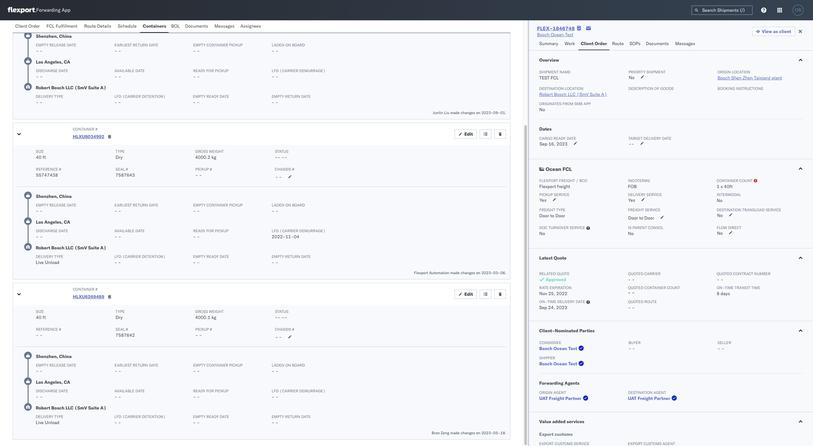 Task type: locate. For each thing, give the bounding box(es) containing it.
client right work button
[[581, 41, 594, 46]]

yes down fob
[[629, 197, 636, 203]]

quote
[[557, 271, 570, 276]]

made right 'zeng'
[[451, 431, 460, 436]]

1 vertical spatial documents
[[647, 41, 670, 46]]

2 for from the top
[[207, 229, 214, 233]]

for for 4000.2
[[207, 229, 214, 233]]

order left route button
[[595, 41, 608, 46]]

2 gross from the top
[[195, 309, 208, 314]]

partner for destination agent
[[655, 396, 671, 402]]

1 vertical spatial ready for pickup - -
[[193, 229, 229, 240]]

discharge date - - for hlxu8034992
[[36, 229, 68, 240]]

1 vertical spatial kg
[[212, 315, 216, 320]]

container # up the hlxu6269489
[[73, 287, 98, 292]]

origin down forwarding agents
[[540, 390, 553, 395]]

reference for 55747438
[[36, 167, 58, 172]]

ready for 4000.1
[[193, 389, 206, 394]]

messages left assignees
[[215, 23, 235, 29]]

no down flow
[[718, 230, 724, 236]]

llc
[[66, 85, 74, 91], [568, 92, 576, 97], [66, 245, 74, 251], [66, 405, 74, 411]]

2023- left 01. on the right top of the page
[[482, 110, 494, 115]]

container up the hlxu6269489
[[73, 287, 94, 292]]

weight up 4000.1
[[209, 309, 224, 314]]

kg right 4000.2
[[212, 155, 216, 160]]

time right transit
[[752, 285, 761, 290]]

messages button up overview "button"
[[673, 38, 699, 50]]

bosch ocean test down flex-1846748
[[538, 32, 574, 38]]

3 shenzhen, from the top
[[36, 354, 58, 360]]

fcl up 'flexport freight / bco flexport freight'
[[563, 166, 572, 172]]

ready for pickup - - for 4000.2
[[193, 229, 229, 240]]

nov
[[540, 291, 548, 297]]

1 horizontal spatial client order
[[581, 41, 608, 46]]

1 vertical spatial bosch ocean test
[[540, 346, 578, 352]]

1 vertical spatial changes
[[461, 271, 476, 275]]

2 vertical spatial available
[[115, 389, 135, 394]]

kg inside gross weight 4000.1 kg
[[212, 315, 216, 320]]

bosch ocean test link down consignee
[[540, 346, 586, 352]]

china for hlxu6269489
[[59, 354, 72, 360]]

freight inside freight type door to door
[[540, 208, 556, 212]]

1 horizontal spatial destination
[[629, 390, 653, 395]]

los
[[36, 59, 43, 65], [36, 219, 43, 225], [36, 380, 43, 385]]

chassis # for 11-
[[275, 167, 294, 172]]

destination
[[540, 86, 564, 91], [717, 208, 742, 212], [629, 390, 653, 395]]

view as client button
[[753, 27, 796, 36]]

1 release from the top
[[49, 43, 66, 47]]

earliest for hlxu6269489
[[115, 363, 132, 368]]

3 discharge date - - from the top
[[36, 389, 68, 400]]

- - for - -
[[275, 334, 282, 340]]

2 empty return date - - from the top
[[272, 254, 311, 265]]

0 vertical spatial chassis #
[[275, 167, 294, 172]]

2 partner from the left
[[655, 396, 671, 402]]

2 vertical spatial shenzhen,
[[36, 354, 58, 360]]

no down originates
[[540, 107, 546, 113]]

related quote
[[540, 271, 570, 276]]

gross inside gross weight 4000.1 kg
[[195, 309, 208, 314]]

1 status -- -- from the top
[[275, 149, 289, 160]]

3 empty return date - - from the top
[[272, 415, 311, 426]]

liu
[[444, 110, 450, 115]]

seal for 7587642
[[116, 327, 125, 332]]

uat freight partner down destination agent
[[629, 396, 671, 402]]

2 live from the top
[[36, 420, 44, 426]]

0 horizontal spatial documents
[[185, 23, 208, 29]]

2 edit button from the top
[[455, 290, 478, 299]]

quoted left route on the right of the page
[[629, 299, 644, 304]]

bosch ocean test link down shipper
[[540, 361, 586, 367]]

2 dry from the top
[[116, 315, 123, 320]]

0 vertical spatial delivery type live unload
[[36, 254, 63, 265]]

1 vertical spatial ca
[[64, 219, 70, 225]]

1 available from the top
[[115, 68, 135, 73]]

2 chassis # from the top
[[275, 327, 294, 332]]

yes down pickup service
[[540, 197, 547, 203]]

type for junlin liu made changes on 2023-09-01.
[[54, 94, 63, 99]]

to
[[551, 213, 555, 219], [640, 215, 644, 221]]

weight inside gross weight 4000.2 kg
[[209, 149, 224, 154]]

1 edit button from the top
[[455, 129, 478, 139]]

lfd (carrier demurrage) - -
[[272, 68, 326, 79], [272, 389, 326, 400]]

quoted for quoted carrier - -
[[629, 271, 644, 276]]

1 2023- from the top
[[482, 110, 494, 115]]

forwarding up fcl fulfillment at top
[[36, 7, 60, 13]]

0 horizontal spatial to
[[551, 213, 555, 219]]

container for flexport automation made changes on 2023-03-06.
[[207, 203, 228, 208]]

pickup down 4000.2
[[195, 167, 209, 172]]

09-
[[494, 110, 501, 115]]

1 horizontal spatial count
[[740, 178, 753, 183]]

container # up hlxu8034992 button
[[73, 127, 98, 132]]

messages button left assignees
[[212, 20, 238, 33]]

0 vertical spatial angeles,
[[44, 59, 63, 65]]

empty
[[36, 43, 48, 47], [193, 43, 206, 47], [193, 94, 206, 99], [272, 94, 284, 99], [36, 203, 48, 208], [193, 203, 206, 208], [193, 254, 206, 259], [272, 254, 284, 259], [36, 363, 48, 368], [193, 363, 206, 368], [193, 415, 206, 419], [272, 415, 284, 419]]

2 empty release date - - from the top
[[36, 203, 76, 214]]

0 horizontal spatial client
[[15, 23, 27, 29]]

app
[[62, 7, 70, 13], [584, 101, 591, 106]]

1 horizontal spatial fcl
[[551, 75, 559, 81]]

container for 4000.2 kg
[[73, 127, 94, 132]]

delivery inside delivery type - -
[[36, 94, 53, 99]]

priority shipment
[[629, 70, 666, 74]]

status
[[275, 149, 289, 154], [275, 309, 289, 314]]

parent
[[633, 225, 648, 230]]

type for flexport automation made changes on 2023-03-06.
[[54, 254, 63, 259]]

agent up the value added services button
[[654, 390, 667, 395]]

2 type from the top
[[116, 309, 125, 314]]

1 shenzhen, china from the top
[[36, 33, 72, 39]]

1 horizontal spatial location
[[732, 70, 751, 74]]

2 vertical spatial los angeles, ca
[[36, 380, 70, 385]]

3 shenzhen, china from the top
[[36, 354, 72, 360]]

shenzhen, for hlxu6269489
[[36, 354, 58, 360]]

pickup # - - down 4000.1
[[195, 327, 212, 338]]

available for hlxu8034992
[[115, 229, 135, 233]]

uat freight partner link for destination
[[629, 395, 679, 402]]

contract
[[734, 271, 754, 276]]

0 vertical spatial documents button
[[183, 20, 212, 33]]

ready
[[193, 68, 206, 73], [193, 229, 206, 233], [193, 389, 206, 394]]

0 vertical spatial available date - -
[[115, 68, 145, 79]]

messages button
[[212, 20, 238, 33], [673, 38, 699, 50]]

2 edit from the top
[[465, 292, 473, 297]]

live for -
[[36, 420, 44, 426]]

quoted inside quoted carrier - -
[[629, 271, 644, 276]]

freight left /
[[560, 178, 576, 183]]

delivery for bran zeng made changes on 2023-05-18.
[[36, 415, 53, 419]]

from
[[563, 101, 574, 106]]

sep left 24,
[[540, 305, 548, 311]]

made right liu
[[451, 110, 460, 115]]

direct
[[729, 225, 742, 230]]

delivery type live unload for 55747438
[[36, 254, 63, 265]]

export customs
[[540, 432, 573, 437]]

seller - -
[[718, 340, 732, 352]]

2 empty ready date - - from the top
[[193, 254, 229, 265]]

fcl inside shipment name test fcl
[[551, 75, 559, 81]]

release for hlxu6269489
[[49, 363, 66, 368]]

to down freight service
[[640, 215, 644, 221]]

to up turnover
[[551, 213, 555, 219]]

status -- --
[[275, 149, 289, 160], [275, 309, 289, 320]]

demurrage)
[[300, 68, 326, 73], [300, 229, 326, 233], [300, 389, 326, 394]]

forwarding agents
[[540, 381, 580, 386]]

2023-
[[482, 110, 494, 115], [482, 271, 494, 275], [482, 431, 494, 436]]

2 pickup # - - from the top
[[195, 327, 212, 338]]

laden for 4000.2 kg
[[272, 203, 285, 208]]

fcl left fulfillment
[[47, 23, 55, 29]]

partner
[[566, 396, 582, 402], [655, 396, 671, 402]]

0 vertical spatial location
[[732, 70, 751, 74]]

0 vertical spatial forwarding
[[36, 7, 60, 13]]

0 horizontal spatial messages button
[[212, 20, 238, 33]]

weight inside gross weight 4000.1 kg
[[209, 309, 224, 314]]

0 horizontal spatial uat freight partner link
[[540, 395, 590, 402]]

0 vertical spatial gross
[[195, 149, 208, 154]]

documents up overview "button"
[[647, 41, 670, 46]]

earliest down schedule button
[[115, 43, 132, 47]]

0 vertical spatial size 40 ft
[[36, 149, 46, 160]]

kg inside gross weight 4000.2 kg
[[212, 155, 216, 160]]

uat freight partner down origin agent
[[540, 396, 582, 402]]

chassis
[[275, 167, 291, 172], [275, 327, 291, 332]]

1 vertical spatial fcl
[[551, 75, 559, 81]]

2 vertical spatial ready
[[193, 389, 206, 394]]

location
[[732, 70, 751, 74], [565, 86, 584, 91]]

seal # 7587643
[[116, 167, 135, 178]]

earliest return date - - for hlxu6269489
[[115, 363, 158, 374]]

type up seal # 7587643
[[116, 149, 125, 154]]

shenzhen, china
[[36, 33, 72, 39], [36, 194, 72, 199], [36, 354, 72, 360]]

container #
[[73, 127, 98, 132], [73, 287, 98, 292]]

sep 24, 2023
[[540, 305, 568, 311]]

edit button down the junlin liu made changes on 2023-09-01.
[[455, 129, 478, 139]]

0 vertical spatial ft
[[43, 155, 46, 160]]

gross for 4000.2 kg
[[195, 149, 208, 154]]

2 horizontal spatial destination
[[717, 208, 742, 212]]

robert
[[36, 85, 50, 91], [540, 92, 553, 97], [36, 245, 50, 251], [36, 405, 50, 411]]

made right automation
[[451, 271, 460, 275]]

3 board from the top
[[292, 363, 305, 368]]

0 vertical spatial earliest return date - -
[[115, 43, 158, 54]]

laden on board - - for 4000.1 kg
[[272, 363, 305, 374]]

1 weight from the top
[[209, 149, 224, 154]]

bosch
[[538, 32, 550, 38], [718, 75, 731, 81], [51, 85, 64, 91], [555, 92, 567, 97], [51, 245, 64, 251], [540, 346, 553, 352], [540, 361, 553, 367], [51, 405, 64, 411]]

sep down cargo
[[540, 141, 548, 147]]

delivery right target
[[644, 136, 662, 141]]

1 vertical spatial bosch ocean test link
[[540, 346, 586, 352]]

2 release from the top
[[49, 203, 66, 208]]

1 status from the top
[[275, 149, 289, 154]]

3 laden from the top
[[272, 363, 285, 368]]

china for hlxu8034992
[[59, 194, 72, 199]]

time for on-time delivery date
[[548, 299, 557, 304]]

1 vertical spatial count
[[668, 285, 681, 290]]

location up robert bosch llc (smv suite a) link
[[565, 86, 584, 91]]

no down intermodal
[[717, 198, 723, 203]]

location inside origin location bosch shen zhen taixiang plant
[[732, 70, 751, 74]]

0 vertical spatial container #
[[73, 127, 98, 132]]

route for route
[[613, 41, 624, 46]]

1 horizontal spatial messages
[[676, 41, 696, 46]]

shenzhen, down reference # - -
[[36, 354, 58, 360]]

time for on-time transit time 8 days
[[725, 285, 734, 290]]

earliest for hlxu8034992
[[115, 203, 132, 208]]

2 shenzhen, china from the top
[[36, 194, 72, 199]]

test up agents in the bottom right of the page
[[569, 361, 578, 367]]

2 vertical spatial release
[[49, 363, 66, 368]]

freight
[[560, 178, 576, 183], [558, 184, 571, 189]]

2 vertical spatial discharge
[[36, 389, 58, 394]]

1 horizontal spatial uat freight partner
[[629, 396, 671, 402]]

fcl down "shipment"
[[551, 75, 559, 81]]

1 horizontal spatial to
[[640, 215, 644, 221]]

0 vertical spatial - -
[[275, 174, 282, 180]]

0 vertical spatial status
[[275, 149, 289, 154]]

size 40 ft for - -
[[36, 309, 46, 320]]

1 uat from the left
[[540, 396, 548, 402]]

2 vertical spatial container
[[73, 287, 94, 292]]

ocean down shipper
[[554, 361, 568, 367]]

containers
[[143, 23, 166, 29]]

2023 down cargo ready date
[[557, 141, 568, 147]]

origin inside origin location bosch shen zhen taixiang plant
[[718, 70, 731, 74]]

gross inside gross weight 4000.2 kg
[[195, 149, 208, 154]]

edit down flexport automation made changes on 2023-03-06.
[[465, 292, 473, 297]]

1 vertical spatial empty return date - -
[[272, 254, 311, 265]]

live for 55747438
[[36, 260, 44, 265]]

weight
[[209, 149, 224, 154], [209, 309, 224, 314]]

1 vertical spatial test
[[569, 346, 578, 352]]

3 2023- from the top
[[482, 431, 494, 436]]

uat
[[540, 396, 548, 402], [629, 396, 637, 402]]

40ft
[[725, 184, 733, 189]]

2 status -- -- from the top
[[275, 309, 289, 320]]

3 release from the top
[[49, 363, 66, 368]]

a)
[[100, 85, 106, 91], [602, 92, 608, 97], [100, 245, 106, 251], [100, 405, 106, 411]]

2 detention) from the top
[[142, 254, 166, 259]]

delivery type live unload for - -
[[36, 415, 63, 426]]

buyer - -
[[629, 340, 641, 352]]

changes for 4000.1 kg
[[461, 431, 476, 436]]

type dry for 7587642
[[116, 309, 125, 320]]

size up reference # - -
[[36, 309, 44, 314]]

empty release date - - for hlxu8034992
[[36, 203, 76, 214]]

shenzhen, china down 55747438
[[36, 194, 72, 199]]

1 uat freight partner from the left
[[540, 396, 582, 402]]

suite for flexport automation made changes on 2023-03-06.
[[88, 245, 99, 251]]

kg right 4000.1
[[212, 315, 216, 320]]

2 ca from the top
[[64, 219, 70, 225]]

live
[[36, 260, 44, 265], [36, 420, 44, 426]]

summary
[[540, 41, 559, 46]]

container count
[[717, 178, 753, 183]]

seal inside seal # 7587643
[[116, 167, 125, 172]]

1 live from the top
[[36, 260, 44, 265]]

2 size from the top
[[36, 309, 44, 314]]

2 lfd (carrier demurrage) - - from the top
[[272, 389, 326, 400]]

2 ft from the top
[[43, 315, 46, 320]]

route button
[[610, 38, 628, 50]]

3 available date - - from the top
[[115, 389, 145, 400]]

quoted for quoted contract number - - rate expiration nov 25, 2022
[[717, 271, 733, 276]]

1 laden on board - - from the top
[[272, 43, 305, 54]]

0 horizontal spatial fcl
[[47, 23, 55, 29]]

1 chassis from the top
[[275, 167, 291, 172]]

llc inside destination location robert bosch llc (smv suite a)
[[568, 92, 576, 97]]

0 vertical spatial changes
[[461, 110, 476, 115]]

1 vertical spatial edit
[[465, 292, 473, 297]]

2 demurrage) from the top
[[300, 229, 326, 233]]

2 uat from the left
[[629, 396, 637, 402]]

freight down pickup service
[[540, 208, 556, 212]]

overview button
[[530, 51, 814, 70]]

1 horizontal spatial client
[[581, 41, 594, 46]]

to inside freight type door to door
[[551, 213, 555, 219]]

changes right 'zeng'
[[461, 431, 476, 436]]

documents button
[[183, 20, 212, 33], [644, 38, 673, 50]]

1 container # from the top
[[73, 127, 98, 132]]

2023 down on-time delivery date
[[557, 305, 568, 311]]

yes for pickup
[[540, 197, 547, 203]]

client
[[780, 29, 792, 34]]

count down the latest quote button
[[668, 285, 681, 290]]

bco
[[580, 178, 588, 183]]

quoted inside quoted container count - -
[[629, 285, 644, 290]]

container
[[207, 43, 228, 47], [207, 203, 228, 208], [645, 285, 667, 290], [207, 363, 228, 368]]

1 delivery type live unload from the top
[[36, 254, 63, 265]]

board for 4000.2 kg
[[292, 203, 305, 208]]

2 vertical spatial fcl
[[563, 166, 572, 172]]

3 robert bosch llc (smv suite a) from the top
[[36, 405, 106, 411]]

2 unload from the top
[[45, 420, 59, 426]]

door up doc
[[540, 213, 550, 219]]

1 vertical spatial dry
[[116, 315, 123, 320]]

2 uat freight partner link from the left
[[629, 395, 679, 402]]

count
[[740, 178, 753, 183], [668, 285, 681, 290]]

agent down forwarding agents
[[554, 390, 567, 395]]

3 earliest return date - - from the top
[[115, 363, 158, 374]]

edit for 2022-11-04
[[465, 131, 473, 137]]

2 delivery type live unload from the top
[[36, 415, 63, 426]]

destination inside destination location robert bosch llc (smv suite a)
[[540, 86, 564, 91]]

1 vertical spatial size
[[36, 309, 44, 314]]

2 empty container pickup - - from the top
[[193, 203, 243, 214]]

a) for bran zeng made changes on 2023-05-18.
[[100, 405, 106, 411]]

3 empty release date - - from the top
[[36, 363, 76, 374]]

1 horizontal spatial origin
[[718, 70, 731, 74]]

0 vertical spatial client order button
[[13, 20, 44, 33]]

quoted down quoted carrier - -
[[629, 285, 644, 290]]

client order right work button
[[581, 41, 608, 46]]

kg for 4000.1 kg
[[212, 315, 216, 320]]

0 vertical spatial client order
[[15, 23, 40, 29]]

location inside destination location robert bosch llc (smv suite a)
[[565, 86, 584, 91]]

(smv inside destination location robert bosch llc (smv suite a)
[[577, 92, 589, 97]]

type
[[54, 94, 63, 99], [557, 208, 566, 212], [54, 254, 63, 259], [54, 415, 63, 419]]

client order button right work
[[579, 38, 610, 50]]

1 kg from the top
[[212, 155, 216, 160]]

2 reference from the top
[[36, 327, 58, 332]]

target
[[629, 136, 643, 141]]

delivery
[[644, 136, 662, 141], [558, 299, 575, 304]]

2 china from the top
[[59, 194, 72, 199]]

time up days
[[725, 285, 734, 290]]

0 vertical spatial 2023
[[557, 141, 568, 147]]

3 angeles, from the top
[[44, 380, 63, 385]]

2 earliest from the top
[[115, 203, 132, 208]]

1 vertical spatial board
[[292, 203, 305, 208]]

2 ready from the top
[[193, 229, 206, 233]]

type dry up seal # 7587643
[[116, 149, 125, 160]]

changes
[[461, 110, 476, 115], [461, 271, 476, 275], [461, 431, 476, 436]]

unload for - -
[[45, 420, 59, 426]]

shipment name test fcl
[[540, 70, 571, 81]]

0 vertical spatial 2023-
[[482, 110, 494, 115]]

1 horizontal spatial partner
[[655, 396, 671, 402]]

2 vertical spatial available date - -
[[115, 389, 145, 400]]

edit button
[[455, 129, 478, 139], [455, 290, 478, 299]]

documents button up overview "button"
[[644, 38, 673, 50]]

0 vertical spatial edit button
[[455, 129, 478, 139]]

2 weight from the top
[[209, 309, 224, 314]]

delivery down 2022 on the bottom
[[558, 299, 575, 304]]

on- inside "on-time transit time 8 days"
[[717, 285, 725, 290]]

agent for destination agent
[[654, 390, 667, 395]]

2023- for 4000.2 kg
[[482, 271, 494, 275]]

route left sops
[[613, 41, 624, 46]]

1 vertical spatial angeles,
[[44, 219, 63, 225]]

earliest return date - - for hlxu8034992
[[115, 203, 158, 214]]

24,
[[549, 305, 556, 311]]

edit down the junlin liu made changes on 2023-09-01.
[[465, 131, 473, 137]]

40 up reference # 55747438
[[36, 155, 41, 160]]

booking
[[718, 86, 736, 91]]

door
[[540, 213, 550, 219], [556, 213, 566, 219], [629, 215, 639, 221], [645, 215, 655, 221]]

0 horizontal spatial destination
[[540, 86, 564, 91]]

1 seal from the top
[[116, 167, 125, 172]]

0 horizontal spatial client order button
[[13, 20, 44, 33]]

origin for origin agent
[[540, 390, 553, 395]]

0 vertical spatial earliest
[[115, 43, 132, 47]]

2 40 from the top
[[36, 315, 41, 320]]

lfd (carrier detention) - - for hlxu8034992
[[114, 254, 166, 265]]

lfd inside lfd (carrier demurrage) 2022-11-04
[[272, 229, 279, 233]]

empty container pickup - - for 4000.2 kg
[[193, 203, 243, 214]]

type inside freight type door to door
[[557, 208, 566, 212]]

0 horizontal spatial order
[[28, 23, 40, 29]]

2 board from the top
[[292, 203, 305, 208]]

ft up reference # 55747438
[[43, 155, 46, 160]]

0 vertical spatial edit
[[465, 131, 473, 137]]

0 horizontal spatial messages
[[215, 23, 235, 29]]

pickup # - -
[[195, 167, 212, 178], [195, 327, 212, 338]]

freight
[[540, 208, 556, 212], [629, 208, 645, 212], [550, 396, 565, 402], [638, 396, 654, 402]]

location for zhen
[[732, 70, 751, 74]]

forwarding up origin agent
[[540, 381, 564, 386]]

40 up reference # - -
[[36, 315, 41, 320]]

1 size 40 ft from the top
[[36, 149, 46, 160]]

1 size from the top
[[36, 149, 44, 154]]

1 ready from the top
[[193, 68, 206, 73]]

uat freight partner link down origin agent
[[540, 395, 590, 402]]

route left details
[[84, 23, 96, 29]]

client order button down flexport. image
[[13, 20, 44, 33]]

destination transload service
[[717, 208, 782, 212]]

consol
[[649, 225, 664, 230]]

1 horizontal spatial agent
[[654, 390, 667, 395]]

2 changes from the top
[[461, 271, 476, 275]]

empty ready date - - for 4000.2
[[193, 254, 229, 265]]

uat freight partner link for origin
[[540, 395, 590, 402]]

2 vertical spatial made
[[451, 431, 460, 436]]

test for consignee
[[569, 346, 578, 352]]

china
[[59, 33, 72, 39], [59, 194, 72, 199], [59, 354, 72, 360]]

1 vertical spatial los angeles, ca
[[36, 219, 70, 225]]

2 type dry from the top
[[116, 309, 125, 320]]

2 vertical spatial flexport
[[414, 271, 429, 275]]

fcl
[[47, 23, 55, 29], [551, 75, 559, 81], [563, 166, 572, 172]]

2 kg from the top
[[212, 315, 216, 320]]

robert inside destination location robert bosch llc (smv suite a)
[[540, 92, 553, 97]]

2 yes from the left
[[629, 197, 636, 203]]

route
[[84, 23, 96, 29], [613, 41, 624, 46]]

container inside quoted container count - -
[[645, 285, 667, 290]]

1 yes from the left
[[540, 197, 547, 203]]

origin up booking
[[718, 70, 731, 74]]

reference inside reference # 55747438
[[36, 167, 58, 172]]

1 vertical spatial los
[[36, 219, 43, 225]]

1 ft from the top
[[43, 155, 46, 160]]

empty return date - - for 4000.2 kg
[[272, 254, 311, 265]]

3 lfd (carrier detention) - - from the top
[[114, 415, 166, 426]]

pickup
[[229, 43, 243, 47], [215, 68, 229, 73], [229, 203, 243, 208], [215, 229, 229, 233], [229, 363, 243, 368], [215, 389, 229, 394]]

0 horizontal spatial yes
[[540, 197, 547, 203]]

pickup # - - for 4000.1
[[195, 327, 212, 338]]

type for bran zeng made changes on 2023-05-18.
[[54, 415, 63, 419]]

0 vertical spatial los angeles, ca
[[36, 59, 70, 65]]

2 laden on board - - from the top
[[272, 203, 305, 214]]

partner for origin agent
[[566, 396, 582, 402]]

1 horizontal spatial order
[[595, 41, 608, 46]]

seal inside seal # 7587642
[[116, 327, 125, 332]]

0 vertical spatial empty container pickup - -
[[193, 43, 243, 54]]

reference inside reference # - -
[[36, 327, 58, 332]]

type inside delivery type - -
[[54, 94, 63, 99]]

1 vertical spatial discharge
[[36, 229, 58, 233]]

los angeles, ca
[[36, 59, 70, 65], [36, 219, 70, 225], [36, 380, 70, 385]]

laden for 4000.1 kg
[[272, 363, 285, 368]]

1 vertical spatial - -
[[275, 334, 282, 340]]

pickup for 2022-11-04
[[195, 167, 209, 172]]

latest
[[540, 255, 553, 261]]

1 horizontal spatial uat freight partner link
[[629, 395, 679, 402]]

client
[[15, 23, 27, 29], [581, 41, 594, 46]]

2 ready for pickup - - from the top
[[193, 229, 229, 240]]

sep for sep 16, 2023
[[540, 141, 548, 147]]

laden
[[272, 43, 285, 47], [272, 203, 285, 208], [272, 363, 285, 368]]

0 horizontal spatial on-
[[540, 299, 548, 304]]

los for hlxu8034992
[[36, 219, 43, 225]]

0 horizontal spatial documents button
[[183, 20, 212, 33]]

service down 'flexport freight / bco flexport freight'
[[554, 192, 570, 197]]

ft up reference # - -
[[43, 315, 46, 320]]

on- up 8
[[717, 285, 725, 290]]

quoted inside quoted route - -
[[629, 299, 644, 304]]

0 vertical spatial 40
[[36, 155, 41, 160]]

2 discharge date - - from the top
[[36, 229, 68, 240]]

2 vertical spatial robert bosch llc (smv suite a)
[[36, 405, 106, 411]]

bosch ocean test for consignee
[[540, 346, 578, 352]]

seal up '7587642'
[[116, 327, 125, 332]]

1 vertical spatial size 40 ft
[[36, 309, 46, 320]]

1 dry from the top
[[116, 155, 123, 160]]

2 vertical spatial empty release date - -
[[36, 363, 76, 374]]

client for the right client order button
[[581, 41, 594, 46]]

demurrage) inside lfd (carrier demurrage) 2022-11-04
[[300, 229, 326, 233]]

0 vertical spatial bosch ocean test
[[538, 32, 574, 38]]

1 vertical spatial empty release date - -
[[36, 203, 76, 214]]

quoted route - -
[[629, 299, 657, 311]]

2 vertical spatial empty return date - -
[[272, 415, 311, 426]]

2 robert bosch llc (smv suite a) from the top
[[36, 245, 106, 251]]

uat down origin agent
[[540, 396, 548, 402]]

uat freight partner link down destination agent
[[629, 395, 679, 402]]

china down reference # 55747438
[[59, 194, 72, 199]]

available
[[115, 68, 135, 73], [115, 229, 135, 233], [115, 389, 135, 394]]

app right smb
[[584, 101, 591, 106]]

2 los from the top
[[36, 219, 43, 225]]

seal up 7587643
[[116, 167, 125, 172]]

edit
[[465, 131, 473, 137], [465, 292, 473, 297]]

messages
[[215, 23, 235, 29], [676, 41, 696, 46]]

2 container # from the top
[[73, 287, 98, 292]]

0 vertical spatial type
[[116, 149, 125, 154]]

partner down destination agent
[[655, 396, 671, 402]]

suite for junlin liu made changes on 2023-09-01.
[[88, 85, 99, 91]]

quoted left contract
[[717, 271, 733, 276]]

return
[[133, 43, 148, 47], [285, 94, 301, 99], [133, 203, 148, 208], [285, 254, 301, 259], [133, 363, 148, 368], [285, 415, 301, 419]]

2 lfd (carrier detention) - - from the top
[[114, 254, 166, 265]]

parties
[[580, 328, 595, 334]]

edit for - -
[[465, 292, 473, 297]]

bosch ocean test for shipper
[[540, 361, 578, 367]]

1 40 from the top
[[36, 155, 41, 160]]

angeles, for hlxu8034992
[[44, 219, 63, 225]]

2023- left 18.
[[482, 431, 494, 436]]

2 vertical spatial destination
[[629, 390, 653, 395]]

# inside reference # 55747438
[[59, 167, 61, 172]]

dry up seal # 7587643
[[116, 155, 123, 160]]

1 vertical spatial route
[[613, 41, 624, 46]]

bosch ocean test down consignee
[[540, 346, 578, 352]]

1 vertical spatial flexport
[[540, 184, 556, 189]]

40 for -
[[36, 315, 41, 320]]

2 size 40 ft from the top
[[36, 309, 46, 320]]

instructions
[[737, 86, 764, 91]]

2023- left 06.
[[482, 271, 494, 275]]

lfd (carrier detention) - - for hlxu6269489
[[114, 415, 166, 426]]

quoted inside quoted contract number - - rate expiration nov 25, 2022
[[717, 271, 733, 276]]

2 vertical spatial earliest
[[115, 363, 132, 368]]

assignees button
[[238, 20, 265, 33]]

lfd (carrier demurrage) - - for live unload
[[272, 389, 326, 400]]

quoted left carrier
[[629, 271, 644, 276]]

size up reference # 55747438
[[36, 149, 44, 154]]

1 gross from the top
[[195, 149, 208, 154]]

junlin liu made changes on 2023-09-01.
[[433, 110, 507, 115]]

0 vertical spatial laden on board - -
[[272, 43, 305, 54]]

type dry for 7587643
[[116, 149, 125, 160]]

ca for hlxu6269489
[[64, 380, 70, 385]]

1 vertical spatial detention)
[[142, 254, 166, 259]]

demurrage) for 4000.2 kg
[[300, 229, 326, 233]]



Task type: describe. For each thing, give the bounding box(es) containing it.
route details
[[84, 23, 111, 29]]

turnover
[[549, 225, 569, 230]]

count inside quoted container count - -
[[668, 285, 681, 290]]

value added services button
[[530, 412, 814, 431]]

1 robert bosch llc (smv suite a) from the top
[[36, 85, 106, 91]]

ft for - -
[[43, 315, 46, 320]]

quoted container count - -
[[629, 285, 681, 296]]

container for 4000.1 kg
[[73, 287, 94, 292]]

ocean down flex-1846748
[[551, 32, 564, 38]]

1 vertical spatial container
[[717, 178, 739, 183]]

# inside reference # - -
[[59, 327, 61, 332]]

robert bosch llc (smv suite a) link
[[540, 92, 608, 97]]

a) for junlin liu made changes on 2023-09-01.
[[100, 85, 106, 91]]

06.
[[501, 271, 507, 275]]

robert for flexport automation made changes on 2023-03-06.
[[36, 245, 50, 251]]

# inside seal # 7587643
[[126, 167, 128, 172]]

consignee
[[540, 340, 562, 345]]

1 laden from the top
[[272, 43, 285, 47]]

flex-1846748
[[538, 25, 575, 31]]

cargo
[[540, 136, 553, 141]]

size for 55747438
[[36, 149, 44, 154]]

gross weight 4000.1 kg
[[195, 309, 224, 320]]

chassis # for -
[[275, 327, 294, 332]]

8
[[717, 291, 720, 297]]

location for llc
[[565, 86, 584, 91]]

flex-
[[538, 25, 553, 31]]

details
[[97, 23, 111, 29]]

1 x 40ft
[[717, 184, 733, 189]]

1 empty ready date - - from the top
[[193, 94, 229, 105]]

test
[[540, 75, 550, 81]]

yes for delivery
[[629, 197, 636, 203]]

los angeles, ca for hlxu8034992
[[36, 219, 70, 225]]

app inside originates from smb app no
[[584, 101, 591, 106]]

1 los from the top
[[36, 59, 43, 65]]

nominated
[[555, 328, 579, 334]]

0 vertical spatial count
[[740, 178, 753, 183]]

is
[[629, 225, 632, 230]]

2 horizontal spatial time
[[752, 285, 761, 290]]

uat freight partner for origin
[[540, 396, 582, 402]]

1 vertical spatial order
[[595, 41, 608, 46]]

uat freight partner for destination
[[629, 396, 671, 402]]

1 lfd (carrier detention) - - from the top
[[114, 94, 166, 105]]

uat for destination
[[629, 396, 637, 402]]

empty ready date - - for 4000.1
[[193, 415, 229, 426]]

flow direct
[[717, 225, 742, 230]]

type for hlxu8034992
[[116, 149, 125, 154]]

latest quote button
[[530, 249, 814, 268]]

1 discharge date - - from the top
[[36, 68, 68, 79]]

1 ready for pickup - - from the top
[[193, 68, 229, 79]]

added
[[553, 419, 566, 425]]

ready for bran zeng made changes on 2023-05-18.
[[207, 415, 219, 419]]

work
[[565, 41, 576, 46]]

no up flow
[[718, 213, 724, 218]]

ready for junlin liu made changes on 2023-09-01.
[[207, 94, 219, 99]]

related
[[540, 271, 556, 276]]

schedule
[[118, 23, 137, 29]]

demurrage) for 4000.1 kg
[[300, 389, 326, 394]]

x
[[721, 184, 724, 189]]

customs
[[555, 432, 573, 437]]

latest quote
[[540, 255, 567, 261]]

fcl fulfillment
[[47, 23, 77, 29]]

robert bosch llc (smv suite a) for hlxu8034992
[[36, 245, 106, 251]]

forwarding for forwarding agents
[[540, 381, 564, 386]]

16,
[[549, 141, 556, 147]]

los for hlxu6269489
[[36, 380, 43, 385]]

7587643
[[116, 172, 135, 178]]

as
[[774, 29, 779, 34]]

doc
[[540, 225, 548, 230]]

1 empty container pickup - - from the top
[[193, 43, 243, 54]]

bosch shen zhen taixiang plant link
[[718, 75, 783, 81]]

pickup # - - for 4000.2
[[195, 167, 212, 178]]

door up is
[[629, 215, 639, 221]]

container for junlin liu made changes on 2023-09-01.
[[207, 43, 228, 47]]

1 for from the top
[[207, 68, 214, 73]]

door to door
[[629, 215, 655, 221]]

on- for on-time transit time 8 days
[[717, 285, 725, 290]]

robert bosch llc (smv suite a) for hlxu6269489
[[36, 405, 106, 411]]

no inside intermodal no
[[717, 198, 723, 203]]

quote
[[554, 255, 567, 261]]

available date - - for hlxu8034992
[[115, 229, 145, 240]]

flexport. image
[[8, 7, 36, 13]]

hlxu6269489 button
[[73, 294, 104, 300]]

uat for origin
[[540, 396, 548, 402]]

quoted for quoted route - -
[[629, 299, 644, 304]]

pickup service
[[540, 192, 570, 197]]

a) for flexport automation made changes on 2023-03-06.
[[100, 245, 106, 251]]

freight service
[[629, 208, 661, 212]]

1 vertical spatial pickup
[[540, 192, 553, 197]]

1 empty release date - - from the top
[[36, 43, 76, 54]]

chassis for 11-
[[275, 167, 291, 172]]

fcl inside fcl fulfillment button
[[47, 23, 55, 29]]

status -- -- for 4000.1 kg
[[275, 309, 289, 320]]

1 horizontal spatial documents button
[[644, 38, 673, 50]]

1 board from the top
[[292, 43, 305, 47]]

available date - - for hlxu6269489
[[115, 389, 145, 400]]

service right transload
[[766, 208, 782, 212]]

dry for 7587643
[[116, 155, 123, 160]]

on-time transit time 8 days
[[717, 285, 761, 297]]

agent for origin agent
[[554, 390, 567, 395]]

0 vertical spatial freight
[[560, 178, 576, 183]]

delivery type - -
[[36, 94, 63, 105]]

description of goods
[[629, 86, 674, 91]]

1 made from the top
[[451, 110, 460, 115]]

weight for 4000.1 kg
[[209, 309, 224, 314]]

discharge for hlxu6269489
[[36, 389, 58, 394]]

made for 4000.2 kg
[[451, 271, 460, 275]]

1 changes from the top
[[461, 110, 476, 115]]

a) inside destination location robert bosch llc (smv suite a)
[[602, 92, 608, 97]]

freight up door to door
[[629, 208, 645, 212]]

door down service in the top of the page
[[645, 215, 655, 221]]

llc for junlin liu made changes on 2023-09-01.
[[66, 85, 74, 91]]

no inside "is parent consol no"
[[629, 231, 634, 237]]

view as client
[[763, 29, 792, 34]]

angeles, for hlxu6269489
[[44, 380, 63, 385]]

status for 4000.1 kg
[[275, 309, 289, 314]]

bosch inside origin location bosch shen zhen taixiang plant
[[718, 75, 731, 81]]

# inside seal # 7587642
[[126, 327, 128, 332]]

ready for 4000.2
[[193, 229, 206, 233]]

doc turnover service
[[540, 225, 586, 230]]

os button
[[792, 3, 806, 17]]

door up turnover
[[556, 213, 566, 219]]

4000.2
[[195, 155, 211, 160]]

booking instructions
[[718, 86, 764, 91]]

1 earliest from the top
[[115, 43, 132, 47]]

junlin
[[433, 110, 443, 115]]

dates
[[540, 126, 552, 132]]

sep 16, 2023
[[540, 141, 568, 147]]

1 angeles, from the top
[[44, 59, 63, 65]]

rate
[[540, 285, 549, 290]]

forwarding app
[[36, 7, 70, 13]]

client-nominated parties
[[540, 328, 595, 334]]

2022-
[[272, 234, 286, 240]]

2023 for sep 16, 2023
[[557, 141, 568, 147]]

unload for 55747438
[[45, 260, 59, 265]]

documents for documents button to the top
[[185, 23, 208, 29]]

lfd (carrier demurrage) - - for - -
[[272, 68, 326, 79]]

4000.1
[[195, 315, 211, 320]]

no inside originates from smb app no
[[540, 107, 546, 113]]

1 available date - - from the top
[[115, 68, 145, 79]]

(carrier inside lfd (carrier demurrage) 2022-11-04
[[280, 229, 299, 233]]

flexport automation made changes on 2023-03-06.
[[414, 271, 507, 275]]

flexport for freight
[[540, 178, 559, 183]]

bosch ocean test link for consignee
[[540, 346, 586, 352]]

status for 4000.2 kg
[[275, 149, 289, 154]]

name
[[560, 70, 571, 74]]

route
[[645, 299, 657, 304]]

reference for - -
[[36, 327, 58, 332]]

messages for the right messages button
[[676, 41, 696, 46]]

1 earliest return date - - from the top
[[115, 43, 158, 54]]

04
[[294, 234, 300, 240]]

0 vertical spatial messages button
[[212, 20, 238, 33]]

freight down destination agent
[[638, 396, 654, 402]]

service up service in the top of the page
[[647, 192, 663, 197]]

days
[[721, 291, 731, 297]]

hlxu8034992 button
[[73, 134, 104, 140]]

1 horizontal spatial messages button
[[673, 38, 699, 50]]

board for 4000.1 kg
[[292, 363, 305, 368]]

11-
[[286, 234, 294, 240]]

1 horizontal spatial client order button
[[579, 38, 610, 50]]

value added services
[[540, 419, 585, 425]]

taixiang
[[755, 75, 771, 81]]

freight down origin agent
[[550, 396, 565, 402]]

suite for bran zeng made changes on 2023-05-18.
[[88, 405, 99, 411]]

0 horizontal spatial delivery
[[558, 299, 575, 304]]

dry for 7587642
[[116, 315, 123, 320]]

no down doc
[[540, 231, 546, 237]]

quoted carrier - -
[[629, 271, 661, 283]]

buyer
[[629, 340, 641, 345]]

0 vertical spatial test
[[566, 32, 574, 38]]

0 vertical spatial app
[[62, 7, 70, 13]]

seller
[[718, 340, 732, 345]]

quoted for quoted container count - -
[[629, 285, 644, 290]]

destination for robert
[[540, 86, 564, 91]]

1846748
[[553, 25, 575, 31]]

changes for 4000.2 kg
[[461, 271, 476, 275]]

on-time delivery date
[[540, 299, 586, 304]]

1 discharge from the top
[[36, 68, 58, 73]]

laden on board - - for 4000.2 kg
[[272, 203, 305, 214]]

fcl inside ocean fcl button
[[563, 166, 572, 172]]

1 los angeles, ca from the top
[[36, 59, 70, 65]]

bosch ocean test link for shipper
[[540, 361, 586, 367]]

ready for pickup - - for 4000.1
[[193, 389, 229, 400]]

available for hlxu6269489
[[115, 389, 135, 394]]

sep for sep 24, 2023
[[540, 305, 548, 311]]

detention) for hlxu6269489
[[142, 415, 166, 419]]

shenzhen, china for hlxu8034992
[[36, 194, 72, 199]]

ocean inside button
[[546, 166, 562, 172]]

no down the priority
[[629, 75, 635, 80]]

value
[[540, 419, 552, 425]]

1 ca from the top
[[64, 59, 70, 65]]

--
[[629, 141, 635, 147]]

bran
[[432, 431, 440, 436]]

overview
[[540, 57, 560, 63]]

05-
[[494, 431, 501, 436]]

client for top client order button
[[15, 23, 27, 29]]

ca for hlxu8034992
[[64, 219, 70, 225]]

1 demurrage) from the top
[[300, 68, 326, 73]]

export
[[540, 432, 554, 437]]

zeng
[[441, 431, 450, 436]]

service right turnover
[[570, 225, 586, 230]]

bol button
[[169, 20, 183, 33]]

status -- -- for 4000.2 kg
[[275, 149, 289, 160]]

1 shenzhen, from the top
[[36, 33, 58, 39]]

1 horizontal spatial delivery
[[644, 136, 662, 141]]

container # for hlxu6269489
[[73, 287, 98, 292]]

1 china from the top
[[59, 33, 72, 39]]

view
[[763, 29, 773, 34]]

is parent consol no
[[629, 225, 664, 237]]

ocean fcl
[[546, 166, 572, 172]]

empty return date - - for 4000.1 kg
[[272, 415, 311, 426]]

test for shipper
[[569, 361, 578, 367]]

0 vertical spatial bosch ocean test link
[[538, 31, 574, 38]]

edit button for - -
[[455, 290, 478, 299]]

1
[[717, 184, 720, 189]]

flexport freight / bco flexport freight
[[540, 178, 588, 189]]

robert for junlin liu made changes on 2023-09-01.
[[36, 85, 50, 91]]

ocean down consignee
[[554, 346, 568, 352]]

gross weight 4000.2 kg
[[195, 149, 224, 160]]

route for route details
[[84, 23, 96, 29]]

suite inside destination location robert bosch llc (smv suite a)
[[590, 92, 601, 97]]

destination location robert bosch llc (smv suite a)
[[540, 86, 608, 97]]

1 empty return date - - from the top
[[272, 94, 311, 105]]

bosch inside destination location robert bosch llc (smv suite a)
[[555, 92, 567, 97]]

destination agent
[[629, 390, 667, 395]]

schedule button
[[115, 20, 140, 33]]

route details button
[[82, 20, 115, 33]]

sops button
[[628, 38, 644, 50]]

edit button for 2022-11-04
[[455, 129, 478, 139]]

agents
[[565, 381, 580, 386]]

1 detention) from the top
[[142, 94, 166, 99]]

01.
[[501, 110, 507, 115]]

1 vertical spatial client order
[[581, 41, 608, 46]]

1 vertical spatial freight
[[558, 184, 571, 189]]

lfd (carrier demurrage) 2022-11-04
[[272, 229, 326, 240]]

Search Shipments (/) text field
[[692, 5, 753, 15]]

pickup for - -
[[195, 327, 209, 332]]



Task type: vqa. For each thing, say whether or not it's contained in the screenshot.


